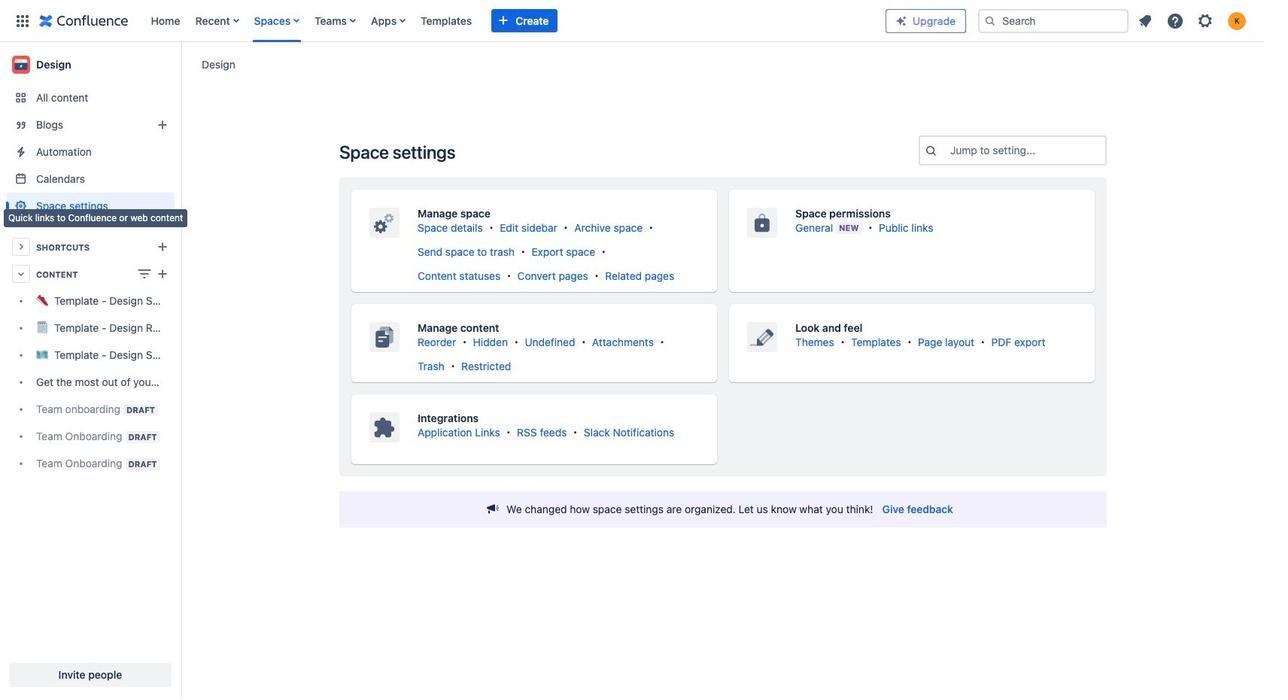 Task type: locate. For each thing, give the bounding box(es) containing it.
None search field
[[979, 9, 1129, 33]]

Search settings text field
[[951, 143, 954, 158]]

settings icon image
[[1197, 12, 1215, 30]]

confluence image
[[39, 12, 128, 30], [39, 12, 128, 30]]

list
[[143, 0, 886, 42], [1132, 7, 1256, 34]]

0 horizontal spatial list
[[143, 0, 886, 42]]

change view image
[[135, 265, 154, 283]]

Search field
[[979, 9, 1129, 33]]

appswitcher icon image
[[14, 12, 32, 30]]

add shortcut image
[[154, 238, 172, 256]]

collapse sidebar image
[[164, 50, 197, 80]]

banner
[[0, 0, 1265, 42]]

list for premium image
[[1132, 7, 1256, 34]]

tree inside space 'element'
[[6, 288, 175, 477]]

global element
[[9, 0, 886, 42]]

list for appswitcher icon on the top
[[143, 0, 886, 42]]

1 horizontal spatial list
[[1132, 7, 1256, 34]]

notification icon image
[[1137, 12, 1155, 30]]

create a blog image
[[154, 116, 172, 134]]

tree
[[6, 288, 175, 477]]

premium image
[[896, 15, 908, 27]]



Task type: describe. For each thing, give the bounding box(es) containing it.
help icon image
[[1167, 12, 1185, 30]]

your profile and preferences image
[[1228, 12, 1246, 30]]

space element
[[0, 42, 181, 699]]

search image
[[985, 15, 997, 27]]

create image
[[154, 265, 172, 283]]



Task type: vqa. For each thing, say whether or not it's contained in the screenshot.
bottom Add reaction icon
no



